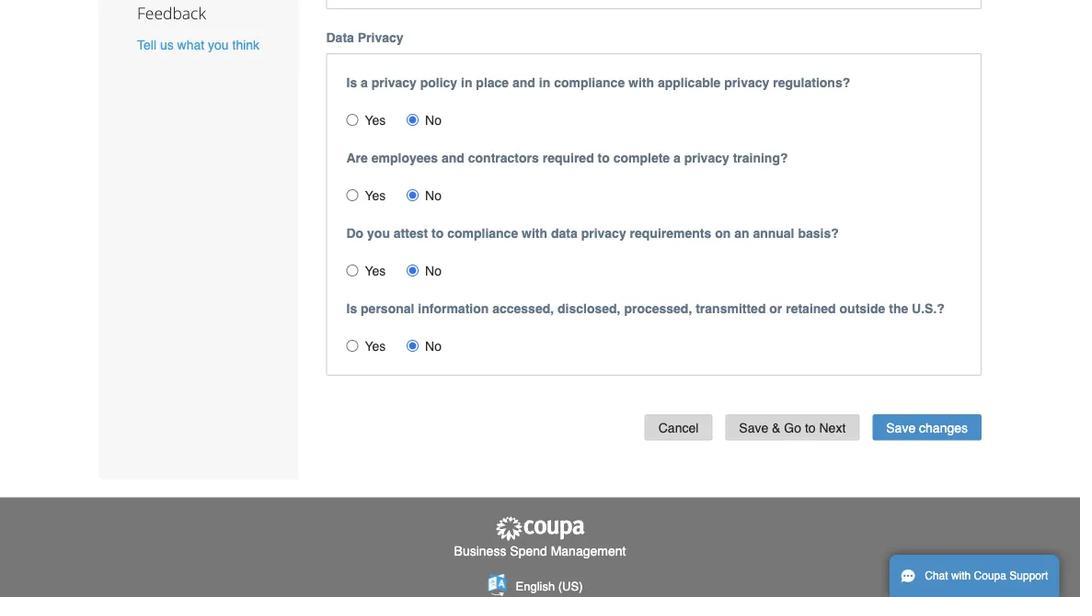 Task type: describe. For each thing, give the bounding box(es) containing it.
privacy
[[358, 30, 403, 45]]

no for and
[[425, 189, 442, 203]]

english (us)
[[516, 580, 583, 594]]

go
[[784, 421, 801, 435]]

is personal information accessed, disclosed, processed, transmitted or retained outside the u.s.?
[[346, 302, 945, 317]]

to for do you attest to compliance with data privacy requirements on an annual basis?
[[432, 226, 444, 241]]

chat
[[925, 570, 948, 583]]

the
[[889, 302, 908, 317]]

you inside button
[[208, 38, 229, 52]]

privacy left the training?
[[684, 151, 729, 166]]

basis?
[[798, 226, 839, 241]]

save & go to next button
[[725, 415, 859, 441]]

is for is personal information accessed, disclosed, processed, transmitted or retained outside the u.s.?
[[346, 302, 357, 317]]

0 vertical spatial to
[[598, 151, 610, 166]]

attest
[[394, 226, 428, 241]]

business
[[454, 545, 506, 559]]

processed,
[[624, 302, 692, 317]]

1 horizontal spatial compliance
[[554, 76, 625, 90]]

coupa
[[974, 570, 1006, 583]]

0 horizontal spatial with
[[522, 226, 547, 241]]

data privacy
[[326, 30, 403, 45]]

regulations?
[[773, 76, 850, 90]]

cancel
[[658, 421, 699, 435]]

no for information
[[425, 340, 442, 354]]

chat with coupa support button
[[890, 556, 1059, 598]]

save changes button
[[872, 415, 982, 441]]

save for save changes
[[886, 421, 915, 435]]

1 vertical spatial compliance
[[447, 226, 518, 241]]

next
[[819, 421, 846, 435]]

think
[[232, 38, 259, 52]]

0 vertical spatial a
[[361, 76, 368, 90]]

business spend management
[[454, 545, 626, 559]]

is a privacy policy in place and in compliance with applicable privacy regulations?
[[346, 76, 850, 90]]

save changes
[[886, 421, 968, 435]]

training?
[[733, 151, 788, 166]]

yes for a
[[365, 113, 386, 128]]

are
[[346, 151, 368, 166]]

1 horizontal spatial you
[[367, 226, 390, 241]]

do
[[346, 226, 364, 241]]

no for attest
[[425, 264, 442, 279]]

required
[[542, 151, 594, 166]]

requirements
[[630, 226, 711, 241]]

with inside "button"
[[951, 570, 971, 583]]

tell
[[137, 38, 156, 52]]



Task type: locate. For each thing, give the bounding box(es) containing it.
1 in from the left
[[461, 76, 472, 90]]

None radio
[[346, 114, 358, 126], [407, 114, 419, 126], [346, 265, 358, 277], [346, 340, 358, 352], [346, 114, 358, 126], [407, 114, 419, 126], [346, 265, 358, 277], [346, 340, 358, 352]]

you right do
[[367, 226, 390, 241]]

transmitted
[[696, 302, 766, 317]]

policy
[[420, 76, 457, 90]]

compliance right the attest
[[447, 226, 518, 241]]

4 no from the top
[[425, 340, 442, 354]]

in right place
[[539, 76, 550, 90]]

yes down the personal
[[365, 340, 386, 354]]

management
[[551, 545, 626, 559]]

and right employees
[[442, 151, 464, 166]]

2 no from the top
[[425, 189, 442, 203]]

chat with coupa support
[[925, 570, 1048, 583]]

u.s.?
[[912, 302, 945, 317]]

information
[[418, 302, 489, 317]]

and right place
[[512, 76, 535, 90]]

in left place
[[461, 76, 472, 90]]

applicable
[[658, 76, 721, 90]]

no down policy
[[425, 113, 442, 128]]

with
[[628, 76, 654, 90], [522, 226, 547, 241], [951, 570, 971, 583]]

2 horizontal spatial to
[[805, 421, 816, 435]]

a down data privacy at the left
[[361, 76, 368, 90]]

save for save & go to next
[[739, 421, 768, 435]]

save left the changes
[[886, 421, 915, 435]]

changes
[[919, 421, 968, 435]]

is left the personal
[[346, 302, 357, 317]]

2 yes from the top
[[365, 189, 386, 203]]

2 is from the top
[[346, 302, 357, 317]]

1 horizontal spatial save
[[886, 421, 915, 435]]

are employees and contractors required to complete a privacy training?
[[346, 151, 788, 166]]

personal
[[361, 302, 414, 317]]

no
[[425, 113, 442, 128], [425, 189, 442, 203], [425, 264, 442, 279], [425, 340, 442, 354]]

spend
[[510, 545, 547, 559]]

1 vertical spatial you
[[367, 226, 390, 241]]

coupa supplier portal image
[[494, 517, 586, 543]]

yes for you
[[365, 264, 386, 279]]

&
[[772, 421, 781, 435]]

to right the attest
[[432, 226, 444, 241]]

compliance up required
[[554, 76, 625, 90]]

1 no from the top
[[425, 113, 442, 128]]

1 vertical spatial with
[[522, 226, 547, 241]]

no up information
[[425, 264, 442, 279]]

outside
[[839, 302, 885, 317]]

to
[[598, 151, 610, 166], [432, 226, 444, 241], [805, 421, 816, 435]]

annual
[[753, 226, 794, 241]]

to right required
[[598, 151, 610, 166]]

compliance
[[554, 76, 625, 90], [447, 226, 518, 241]]

contractors
[[468, 151, 539, 166]]

an
[[734, 226, 749, 241]]

what
[[177, 38, 204, 52]]

1 horizontal spatial in
[[539, 76, 550, 90]]

1 vertical spatial and
[[442, 151, 464, 166]]

no down information
[[425, 340, 442, 354]]

no for privacy
[[425, 113, 442, 128]]

3 yes from the top
[[365, 264, 386, 279]]

is for is a privacy policy in place and in compliance with applicable privacy regulations?
[[346, 76, 357, 90]]

0 vertical spatial compliance
[[554, 76, 625, 90]]

0 horizontal spatial compliance
[[447, 226, 518, 241]]

no up the attest
[[425, 189, 442, 203]]

data
[[551, 226, 577, 241]]

employees
[[371, 151, 438, 166]]

yes for personal
[[365, 340, 386, 354]]

or
[[769, 302, 782, 317]]

save inside save & go to next button
[[739, 421, 768, 435]]

1 yes from the top
[[365, 113, 386, 128]]

place
[[476, 76, 509, 90]]

privacy left policy
[[371, 76, 417, 90]]

0 vertical spatial you
[[208, 38, 229, 52]]

1 save from the left
[[739, 421, 768, 435]]

complete
[[613, 151, 670, 166]]

accessed,
[[492, 302, 554, 317]]

1 vertical spatial is
[[346, 302, 357, 317]]

disclosed,
[[558, 302, 620, 317]]

support
[[1009, 570, 1048, 583]]

retained
[[786, 302, 836, 317]]

to for save & go to next
[[805, 421, 816, 435]]

you left "think"
[[208, 38, 229, 52]]

english
[[516, 580, 555, 594]]

2 vertical spatial with
[[951, 570, 971, 583]]

4 yes from the top
[[365, 340, 386, 354]]

1 vertical spatial to
[[432, 226, 444, 241]]

yes
[[365, 113, 386, 128], [365, 189, 386, 203], [365, 264, 386, 279], [365, 340, 386, 354]]

0 vertical spatial is
[[346, 76, 357, 90]]

yes down are at left top
[[365, 189, 386, 203]]

yes for employees
[[365, 189, 386, 203]]

0 horizontal spatial to
[[432, 226, 444, 241]]

feedback
[[137, 2, 206, 24]]

is down data
[[346, 76, 357, 90]]

3 no from the top
[[425, 264, 442, 279]]

on
[[715, 226, 731, 241]]

0 horizontal spatial and
[[442, 151, 464, 166]]

1 is from the top
[[346, 76, 357, 90]]

save inside save changes button
[[886, 421, 915, 435]]

2 in from the left
[[539, 76, 550, 90]]

yes up the personal
[[365, 264, 386, 279]]

privacy right data
[[581, 226, 626, 241]]

0 horizontal spatial a
[[361, 76, 368, 90]]

cancel link
[[645, 415, 712, 441]]

privacy right applicable
[[724, 76, 769, 90]]

(us)
[[558, 580, 583, 594]]

None radio
[[346, 190, 358, 202], [407, 190, 419, 202], [407, 265, 419, 277], [407, 340, 419, 352], [346, 190, 358, 202], [407, 190, 419, 202], [407, 265, 419, 277], [407, 340, 419, 352]]

0 horizontal spatial save
[[739, 421, 768, 435]]

save
[[739, 421, 768, 435], [886, 421, 915, 435]]

with right chat
[[951, 570, 971, 583]]

data
[[326, 30, 354, 45]]

1 vertical spatial a
[[673, 151, 681, 166]]

2 save from the left
[[886, 421, 915, 435]]

0 horizontal spatial you
[[208, 38, 229, 52]]

in
[[461, 76, 472, 90], [539, 76, 550, 90]]

us
[[160, 38, 174, 52]]

tell us what you think
[[137, 38, 259, 52]]

to right go
[[805, 421, 816, 435]]

0 vertical spatial with
[[628, 76, 654, 90]]

1 horizontal spatial a
[[673, 151, 681, 166]]

a right complete
[[673, 151, 681, 166]]

tell us what you think button
[[137, 36, 259, 54]]

1 horizontal spatial to
[[598, 151, 610, 166]]

with left data
[[522, 226, 547, 241]]

1 horizontal spatial and
[[512, 76, 535, 90]]

to inside save & go to next button
[[805, 421, 816, 435]]

you
[[208, 38, 229, 52], [367, 226, 390, 241]]

do you attest to compliance with data privacy requirements on an annual basis?
[[346, 226, 839, 241]]

0 vertical spatial and
[[512, 76, 535, 90]]

2 horizontal spatial with
[[951, 570, 971, 583]]

save & go to next
[[739, 421, 846, 435]]

2 vertical spatial to
[[805, 421, 816, 435]]

is
[[346, 76, 357, 90], [346, 302, 357, 317]]

save left the &
[[739, 421, 768, 435]]

with left applicable
[[628, 76, 654, 90]]

privacy
[[371, 76, 417, 90], [724, 76, 769, 90], [684, 151, 729, 166], [581, 226, 626, 241]]

yes up are at left top
[[365, 113, 386, 128]]

0 horizontal spatial in
[[461, 76, 472, 90]]

and
[[512, 76, 535, 90], [442, 151, 464, 166]]

a
[[361, 76, 368, 90], [673, 151, 681, 166]]

1 horizontal spatial with
[[628, 76, 654, 90]]



Task type: vqa. For each thing, say whether or not it's contained in the screenshot.
the T& IMAGE
no



